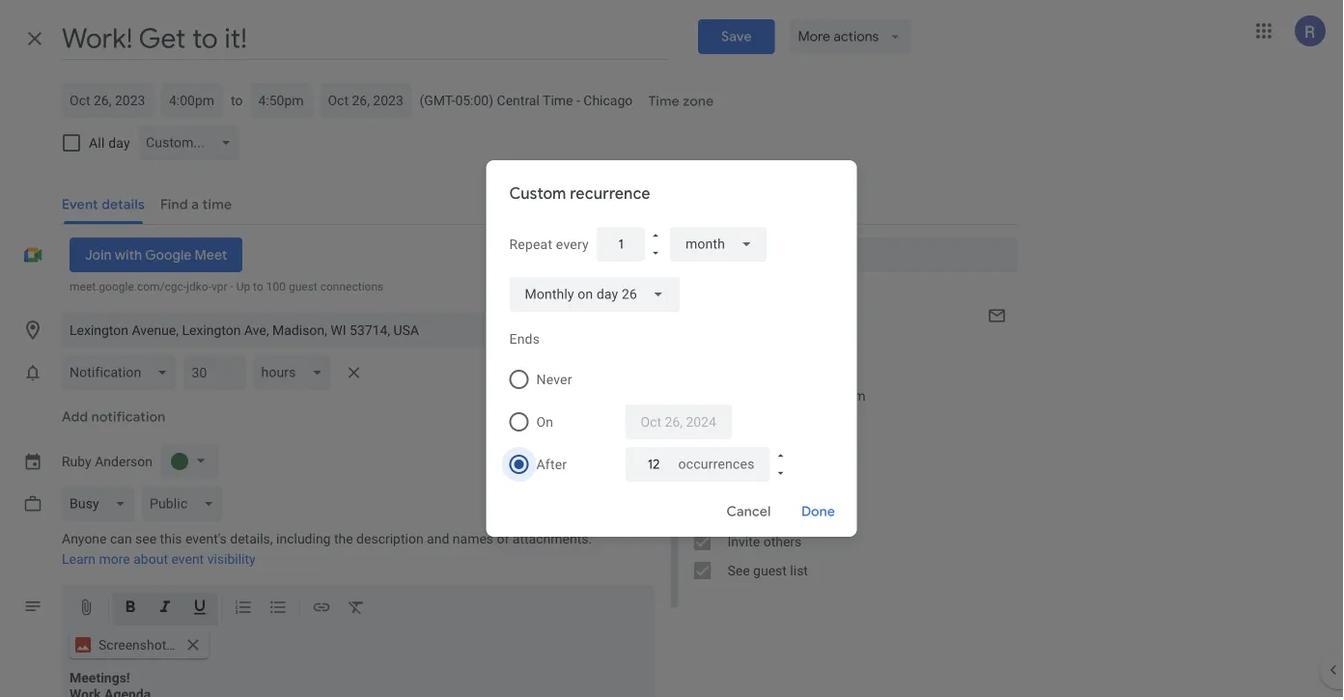 Task type: locate. For each thing, give the bounding box(es) containing it.
learn
[[62, 551, 96, 567]]

meet.google.com/cgc-
[[70, 280, 186, 294]]

1 horizontal spatial time
[[648, 93, 679, 110]]

1 horizontal spatial guest
[[753, 562, 787, 578]]

never
[[536, 371, 572, 387]]

notification
[[91, 408, 165, 426]]

ruby anderson
[[62, 454, 153, 469]]

group
[[678, 469, 1018, 585]]

meet.google.com/cgc-jdko-vpr · up to 100 guest connections
[[70, 280, 383, 294]]

save
[[721, 28, 752, 45]]

after
[[536, 456, 567, 472]]

details,
[[230, 531, 273, 547]]

formatting options toolbar
[[62, 585, 655, 632]]

ends
[[509, 331, 540, 347]]

0 horizontal spatial guest
[[289, 280, 317, 294]]

see
[[728, 562, 750, 578]]

modify event
[[728, 504, 805, 520]]

including
[[276, 531, 331, 547]]

guests invited to this event. tree
[[678, 340, 1018, 411]]

others
[[763, 533, 802, 549]]

more
[[99, 551, 130, 567]]

all day
[[89, 135, 130, 151]]

join with google meet
[[85, 246, 227, 264]]

junececi7@gmail.com tree item
[[678, 380, 1018, 411]]

0 horizontal spatial time
[[543, 92, 573, 108]]

custom recurrence dialog
[[486, 160, 857, 537]]

time
[[543, 92, 573, 108], [648, 93, 679, 110]]

see guest list
[[728, 562, 808, 578]]

0 horizontal spatial event
[[171, 551, 204, 567]]

option group
[[502, 358, 834, 486]]

every
[[556, 236, 589, 252]]

event up others
[[772, 504, 805, 520]]

guest
[[289, 280, 317, 294], [753, 562, 787, 578]]

underline image
[[190, 598, 210, 620]]

modify
[[728, 504, 769, 520]]

description
[[356, 531, 424, 547]]

guest permissions
[[694, 476, 806, 491]]

Description text field
[[62, 670, 655, 697]]

0 horizontal spatial to
[[231, 92, 243, 108]]

anyone can see this event's details, including the description and names of attachments. learn more about event visibility
[[62, 531, 592, 567]]

repeat every
[[509, 236, 589, 252]]

option group containing never
[[502, 358, 834, 486]]

event down this on the left of the page
[[171, 551, 204, 567]]

time left -
[[543, 92, 573, 108]]

names
[[453, 531, 493, 547]]

event's
[[185, 531, 227, 547]]

time zone button
[[640, 84, 721, 119]]

about
[[133, 551, 168, 567]]

·
[[230, 280, 233, 294]]

1 horizontal spatial event
[[772, 504, 805, 520]]

1 vertical spatial guest
[[753, 562, 787, 578]]

anderson
[[95, 454, 153, 469]]

cancel button
[[718, 489, 780, 535]]

event inside anyone can see this event's details, including the description and names of attachments. learn more about event visibility
[[171, 551, 204, 567]]

central
[[497, 92, 540, 108]]

guest right 100
[[289, 280, 317, 294]]

1 vertical spatial to
[[253, 280, 263, 294]]

to
[[231, 92, 243, 108], [253, 280, 263, 294]]

visibility
[[207, 551, 256, 567]]

None field
[[670, 227, 767, 262], [509, 277, 680, 312], [670, 227, 767, 262], [509, 277, 680, 312]]

1 horizontal spatial to
[[253, 280, 263, 294]]

1 vertical spatial event
[[171, 551, 204, 567]]

guest left list
[[753, 562, 787, 578]]

time left zone
[[648, 93, 679, 110]]

0 vertical spatial to
[[231, 92, 243, 108]]

bulleted list image
[[268, 598, 288, 620]]

event
[[772, 504, 805, 520], [171, 551, 204, 567]]

can
[[110, 531, 132, 547]]

zone
[[683, 93, 713, 110]]

occurrences
[[678, 456, 755, 472]]

attachments.
[[513, 531, 592, 547]]

numbered list image
[[234, 598, 253, 620]]

Title text field
[[62, 17, 667, 60]]



Task type: vqa. For each thing, say whether or not it's contained in the screenshot.
"all" related to Anyone
no



Task type: describe. For each thing, give the bounding box(es) containing it.
group containing guest permissions
[[678, 469, 1018, 585]]

done button
[[787, 489, 849, 535]]

add
[[62, 408, 88, 426]]

add notification
[[62, 408, 165, 426]]

30 hours before element
[[62, 351, 369, 394]]

cancel
[[727, 503, 771, 520]]

invite
[[728, 533, 760, 549]]

remove formatting image
[[347, 598, 366, 620]]

occurrences number field
[[641, 447, 667, 482]]

add notification button
[[54, 400, 173, 434]]

and
[[427, 531, 449, 547]]

anyone
[[62, 531, 107, 547]]

05:00)
[[455, 92, 493, 108]]

meetings!
[[70, 670, 130, 686]]

italic image
[[155, 598, 175, 620]]

of
[[497, 531, 509, 547]]

invite others
[[728, 533, 802, 549]]

on
[[536, 414, 553, 430]]

meet
[[195, 246, 227, 264]]

custom recurrence
[[509, 184, 650, 204]]

chicago
[[583, 92, 633, 108]]

ruby
[[62, 454, 91, 469]]

Date on which the recurrence ends text field
[[641, 405, 717, 439]]

join with google meet link
[[70, 238, 243, 272]]

0 vertical spatial guest
[[289, 280, 317, 294]]

0 vertical spatial event
[[772, 504, 805, 520]]

ruby anderson, organizer tree item
[[678, 340, 1018, 380]]

option group inside custom recurrence dialog
[[502, 358, 834, 486]]

junececi7@gmail.com
[[732, 388, 865, 404]]

join
[[85, 246, 112, 264]]

with
[[115, 246, 142, 264]]

day
[[108, 135, 130, 151]]

up
[[236, 280, 250, 294]]

learn more about event visibility link
[[62, 551, 256, 567]]

recurrence
[[570, 184, 650, 204]]

jdko-
[[186, 280, 211, 294]]

time zone
[[648, 93, 713, 110]]

insert link image
[[312, 598, 331, 620]]

save button
[[698, 19, 775, 54]]

Months to repeat number field
[[612, 227, 629, 262]]

list
[[790, 562, 808, 578]]

google
[[145, 246, 191, 264]]

vpr
[[211, 280, 227, 294]]

permissions
[[732, 476, 806, 491]]

custom
[[509, 184, 566, 204]]

-
[[576, 92, 580, 108]]

time inside button
[[648, 93, 679, 110]]

all
[[89, 135, 105, 151]]

Hours in advance for notification number field
[[192, 355, 238, 390]]

guest
[[694, 476, 729, 491]]

done
[[801, 503, 835, 520]]

this
[[160, 531, 182, 547]]

connections
[[320, 280, 383, 294]]

(gmt-
[[419, 92, 455, 108]]

bold image
[[121, 598, 140, 620]]

the
[[334, 531, 353, 547]]

(gmt-05:00) central time - chicago
[[419, 92, 633, 108]]

100
[[266, 280, 286, 294]]

repeat
[[509, 236, 552, 252]]

see
[[135, 531, 157, 547]]



